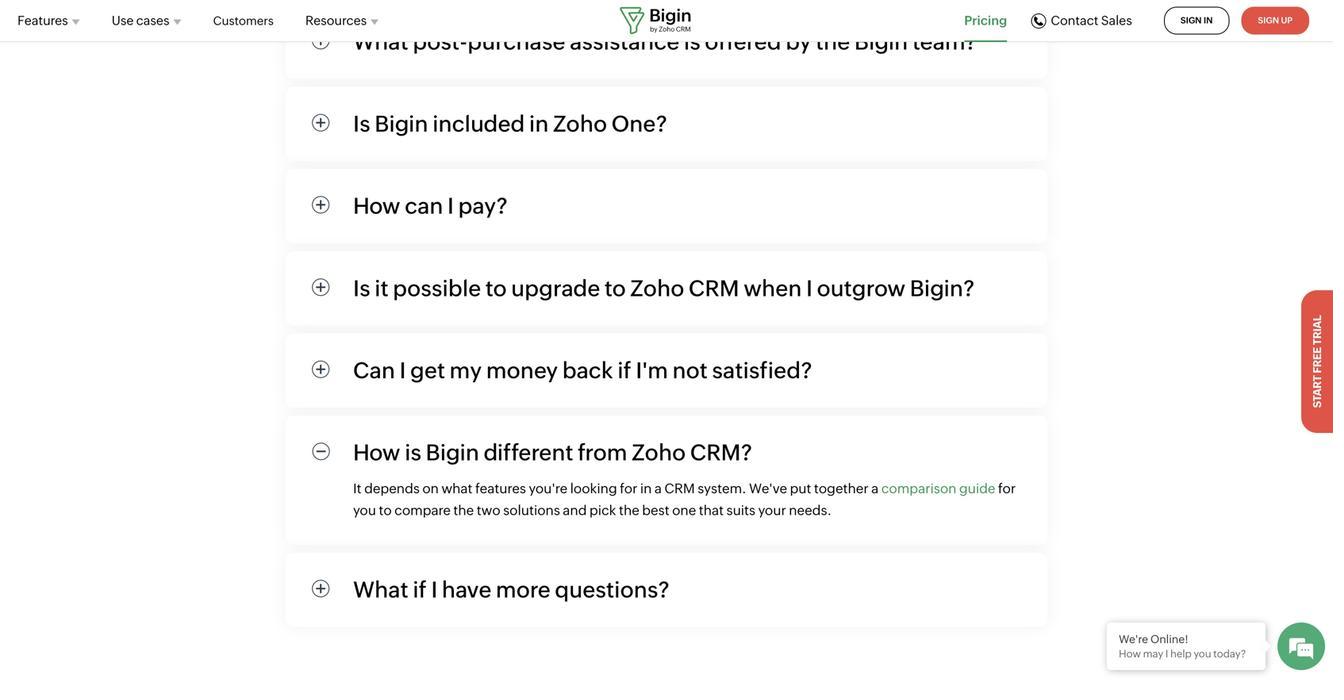 Task type: describe. For each thing, give the bounding box(es) containing it.
for you to compare the two solutions and pick the best one that suits your needs.
[[353, 481, 1016, 518]]

online!
[[1151, 633, 1189, 646]]

sign in link
[[1164, 7, 1230, 35]]

offered
[[705, 29, 781, 54]]

i inside we're online! how may i help you today?
[[1166, 648, 1169, 660]]

0 horizontal spatial in
[[529, 111, 549, 137]]

what for what if i have more questions?
[[353, 577, 409, 603]]

two
[[477, 503, 501, 518]]

customers
[[213, 14, 274, 28]]

0 vertical spatial crm
[[689, 276, 739, 301]]

purchase
[[468, 29, 566, 54]]

up
[[1281, 15, 1293, 25]]

today?
[[1214, 648, 1246, 660]]

get
[[410, 358, 445, 383]]

can i get my money back if i'm not satisfied?
[[353, 358, 812, 383]]

cases
[[136, 13, 169, 28]]

one
[[672, 503, 696, 518]]

1 horizontal spatial to
[[486, 276, 507, 301]]

in
[[1204, 15, 1213, 25]]

pick
[[590, 503, 616, 518]]

what for what post-purchase assistance is offered by the bigin team?
[[353, 29, 409, 54]]

we've
[[749, 481, 787, 497]]

i'm
[[636, 358, 668, 383]]

features
[[17, 13, 68, 28]]

1 horizontal spatial in
[[640, 481, 652, 497]]

solutions
[[503, 503, 560, 518]]

together
[[814, 481, 869, 497]]

is it possible to upgrade to zoho crm when i outgrow bigin?
[[353, 276, 975, 301]]

0 vertical spatial zoho
[[553, 111, 607, 137]]

customers link
[[213, 5, 274, 37]]

possible
[[393, 276, 481, 301]]

system.
[[698, 481, 747, 497]]

features
[[475, 481, 526, 497]]

on
[[423, 481, 439, 497]]

start free trial
[[1311, 316, 1324, 408]]

by
[[786, 29, 812, 54]]

questions?
[[555, 577, 670, 603]]

pricing link
[[965, 11, 1007, 30]]

it depends on what features you're looking for in a crm system. we've put together a comparison guide
[[353, 481, 996, 497]]

sign up link
[[1242, 7, 1310, 35]]

resources
[[305, 13, 367, 28]]

how for how can i pay?
[[353, 193, 401, 219]]

i left the get at the left bottom of the page
[[400, 358, 406, 383]]

1 vertical spatial crm
[[665, 481, 695, 497]]

1 vertical spatial is
[[405, 440, 422, 466]]

pricing
[[965, 13, 1007, 28]]

for inside the "for you to compare the two solutions and pick the best one that suits your needs."
[[998, 481, 1016, 497]]

assistance
[[570, 29, 680, 54]]

start free trial link
[[1302, 291, 1333, 433]]

upgrade
[[511, 276, 600, 301]]

contact sales link
[[1031, 13, 1132, 28]]

contact sales
[[1051, 13, 1132, 28]]

compare
[[395, 503, 451, 518]]

have
[[442, 577, 492, 603]]

2 a from the left
[[872, 481, 879, 497]]

2 vertical spatial bigin
[[426, 440, 479, 466]]

sign up
[[1258, 15, 1293, 25]]

use
[[112, 13, 134, 28]]

my
[[450, 358, 482, 383]]

that
[[699, 503, 724, 518]]

sign
[[1181, 15, 1202, 25]]

free
[[1311, 348, 1324, 374]]

0 vertical spatial if
[[618, 358, 632, 383]]

what
[[442, 481, 473, 497]]

sign
[[1258, 15, 1279, 25]]

it
[[353, 481, 362, 497]]

suits
[[727, 503, 756, 518]]

is bigin included in zoho one?
[[353, 111, 667, 137]]

2 horizontal spatial to
[[605, 276, 626, 301]]

put
[[790, 481, 811, 497]]

one?
[[612, 111, 667, 137]]

contact
[[1051, 13, 1099, 28]]

1 horizontal spatial the
[[619, 503, 640, 518]]

needs.
[[789, 503, 832, 518]]

when
[[744, 276, 802, 301]]

you inside the "for you to compare the two solutions and pick the best one that suits your needs."
[[353, 503, 376, 518]]

1 vertical spatial if
[[413, 577, 427, 603]]

money
[[486, 358, 558, 383]]

2 vertical spatial zoho
[[632, 440, 686, 466]]

more
[[496, 577, 551, 603]]



Task type: locate. For each thing, give the bounding box(es) containing it.
different
[[484, 440, 574, 466]]

from
[[578, 440, 628, 466]]

to right possible
[[486, 276, 507, 301]]

crm
[[689, 276, 739, 301], [665, 481, 695, 497]]

for right guide
[[998, 481, 1016, 497]]

in right included
[[529, 111, 549, 137]]

is
[[353, 111, 370, 137], [353, 276, 370, 301]]

1 vertical spatial in
[[640, 481, 652, 497]]

post-
[[413, 29, 468, 54]]

1 horizontal spatial a
[[872, 481, 879, 497]]

0 vertical spatial bigin
[[855, 29, 908, 54]]

1 vertical spatial bigin
[[375, 111, 428, 137]]

comparison guide link
[[882, 481, 996, 497]]

how can i pay?
[[353, 193, 508, 219]]

start
[[1311, 376, 1324, 408]]

1 a from the left
[[655, 481, 662, 497]]

is up depends
[[405, 440, 422, 466]]

i right may
[[1166, 648, 1169, 660]]

in up best
[[640, 481, 652, 497]]

is for is bigin included in zoho one?
[[353, 111, 370, 137]]

what
[[353, 29, 409, 54], [353, 577, 409, 603]]

a
[[655, 481, 662, 497], [872, 481, 879, 497]]

1 what from the top
[[353, 29, 409, 54]]

sales
[[1101, 13, 1132, 28]]

how down we're
[[1119, 648, 1141, 660]]

1 vertical spatial how
[[353, 440, 401, 466]]

outgrow
[[817, 276, 906, 301]]

best
[[642, 503, 670, 518]]

0 horizontal spatial the
[[454, 503, 474, 518]]

looking
[[570, 481, 617, 497]]

2 vertical spatial how
[[1119, 648, 1141, 660]]

i
[[448, 193, 454, 219], [806, 276, 813, 301], [400, 358, 406, 383], [431, 577, 438, 603], [1166, 648, 1169, 660]]

a up best
[[655, 481, 662, 497]]

bigin?
[[910, 276, 975, 301]]

1 is from the top
[[353, 111, 370, 137]]

0 vertical spatial in
[[529, 111, 549, 137]]

if
[[618, 358, 632, 383], [413, 577, 427, 603]]

to
[[486, 276, 507, 301], [605, 276, 626, 301], [379, 503, 392, 518]]

0 vertical spatial how
[[353, 193, 401, 219]]

1 horizontal spatial for
[[998, 481, 1016, 497]]

pay?
[[458, 193, 508, 219]]

back
[[562, 358, 613, 383]]

zoho
[[553, 111, 607, 137], [630, 276, 685, 301], [632, 440, 686, 466]]

0 horizontal spatial to
[[379, 503, 392, 518]]

in
[[529, 111, 549, 137], [640, 481, 652, 497]]

we're online! how may i help you today?
[[1119, 633, 1246, 660]]

what if i have more questions?
[[353, 577, 670, 603]]

guide
[[959, 481, 996, 497]]

sign in
[[1181, 15, 1213, 25]]

1 for from the left
[[620, 481, 638, 497]]

1 horizontal spatial if
[[618, 358, 632, 383]]

1 vertical spatial is
[[353, 276, 370, 301]]

your
[[758, 503, 786, 518]]

for
[[620, 481, 638, 497], [998, 481, 1016, 497]]

it
[[375, 276, 389, 301]]

may
[[1143, 648, 1164, 660]]

0 horizontal spatial if
[[413, 577, 427, 603]]

for right the looking
[[620, 481, 638, 497]]

can
[[353, 358, 395, 383]]

0 vertical spatial you
[[353, 503, 376, 518]]

to inside the "for you to compare the two solutions and pick the best one that suits your needs."
[[379, 503, 392, 518]]

the down what
[[454, 503, 474, 518]]

0 horizontal spatial a
[[655, 481, 662, 497]]

you
[[353, 503, 376, 518], [1194, 648, 1212, 660]]

you're
[[529, 481, 568, 497]]

use cases
[[112, 13, 169, 28]]

2 what from the top
[[353, 577, 409, 603]]

included
[[433, 111, 525, 137]]

crm left when
[[689, 276, 739, 301]]

1 horizontal spatial you
[[1194, 648, 1212, 660]]

satisfied?
[[712, 358, 812, 383]]

2 for from the left
[[998, 481, 1016, 497]]

0 vertical spatial is
[[353, 111, 370, 137]]

is left offered
[[684, 29, 701, 54]]

to right upgrade
[[605, 276, 626, 301]]

and
[[563, 503, 587, 518]]

you down it
[[353, 503, 376, 518]]

we're
[[1119, 633, 1148, 646]]

1 horizontal spatial is
[[684, 29, 701, 54]]

team?
[[912, 29, 977, 54]]

bigin left included
[[375, 111, 428, 137]]

trial
[[1311, 316, 1324, 345]]

is for is it possible to upgrade to zoho crm when i outgrow bigin?
[[353, 276, 370, 301]]

how up depends
[[353, 440, 401, 466]]

i right when
[[806, 276, 813, 301]]

a right together
[[872, 481, 879, 497]]

is
[[684, 29, 701, 54], [405, 440, 422, 466]]

you inside we're online! how may i help you today?
[[1194, 648, 1212, 660]]

crm up one
[[665, 481, 695, 497]]

i right can
[[448, 193, 454, 219]]

not
[[673, 358, 708, 383]]

bigin left team?
[[855, 29, 908, 54]]

comparison
[[882, 481, 957, 497]]

1 vertical spatial you
[[1194, 648, 1212, 660]]

0 vertical spatial what
[[353, 29, 409, 54]]

1 vertical spatial zoho
[[630, 276, 685, 301]]

if left i'm
[[618, 358, 632, 383]]

the
[[816, 29, 850, 54], [454, 503, 474, 518], [619, 503, 640, 518]]

1 vertical spatial what
[[353, 577, 409, 603]]

the right by
[[816, 29, 850, 54]]

0 horizontal spatial for
[[620, 481, 638, 497]]

depends
[[364, 481, 420, 497]]

bigin up what
[[426, 440, 479, 466]]

you right help
[[1194, 648, 1212, 660]]

0 horizontal spatial you
[[353, 503, 376, 518]]

if left have at the bottom left of page
[[413, 577, 427, 603]]

can
[[405, 193, 443, 219]]

crm?
[[690, 440, 752, 466]]

how left can
[[353, 193, 401, 219]]

how inside we're online! how may i help you today?
[[1119, 648, 1141, 660]]

what post-purchase assistance is offered by the bigin team?
[[353, 29, 977, 54]]

2 is from the top
[[353, 276, 370, 301]]

i left have at the bottom left of page
[[431, 577, 438, 603]]

0 vertical spatial is
[[684, 29, 701, 54]]

how is bigin different from zoho crm?
[[353, 440, 752, 466]]

how for how is bigin different from zoho crm?
[[353, 440, 401, 466]]

2 horizontal spatial the
[[816, 29, 850, 54]]

help
[[1171, 648, 1192, 660]]

how
[[353, 193, 401, 219], [353, 440, 401, 466], [1119, 648, 1141, 660]]

to down depends
[[379, 503, 392, 518]]

0 horizontal spatial is
[[405, 440, 422, 466]]

the right pick
[[619, 503, 640, 518]]



Task type: vqa. For each thing, say whether or not it's contained in the screenshot.
'2'
no



